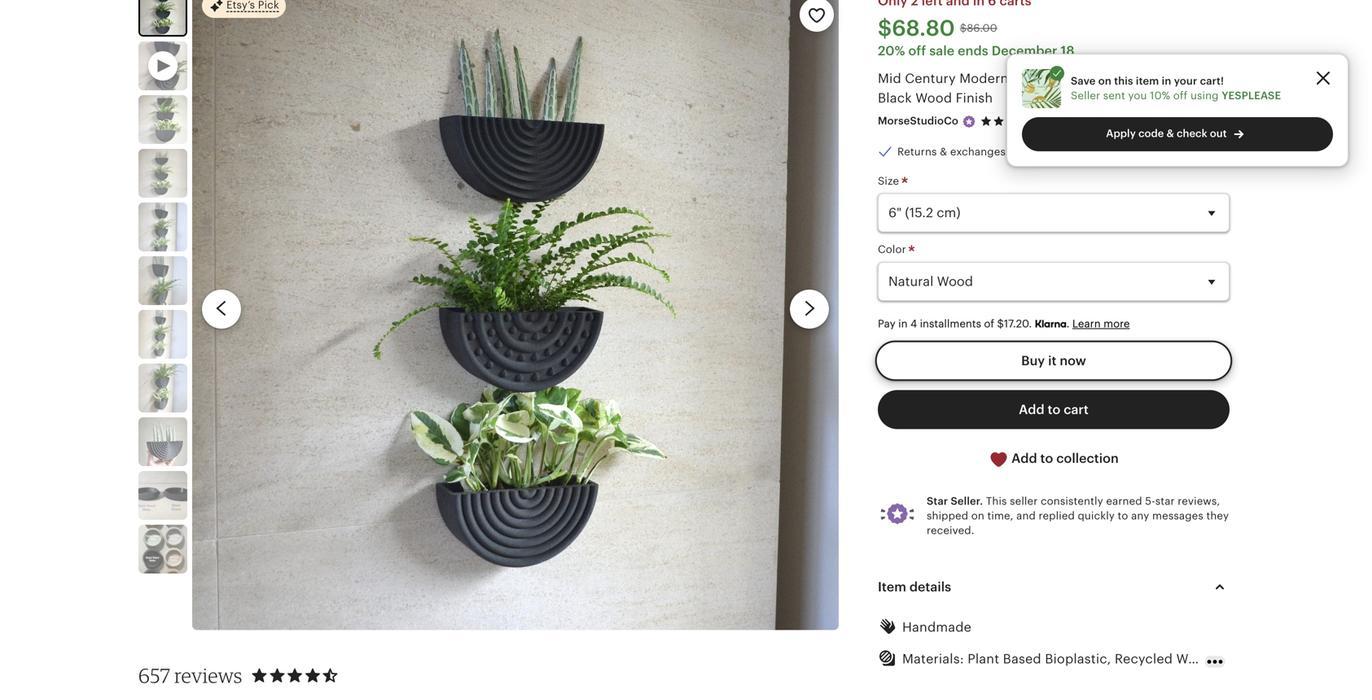 Task type: vqa. For each thing, say whether or not it's contained in the screenshot.
Filters
no



Task type: describe. For each thing, give the bounding box(es) containing it.
5-
[[1145, 495, 1155, 508]]

recycled
[[1115, 652, 1173, 667]]

this seller consistently earned 5-star reviews, shipped on time, and replied quickly to any messages they received.
[[927, 495, 1229, 537]]

returns
[[897, 146, 937, 158]]

item details
[[878, 580, 951, 595]]

$68.80
[[878, 16, 955, 40]]

cart
[[1064, 403, 1089, 417]]

in inside save on this item in your cart! seller sent you 10% off using yesplease
[[1162, 75, 1171, 87]]

3
[[1053, 71, 1061, 86]]

your
[[1174, 75, 1197, 87]]

plant
[[968, 652, 999, 667]]

size
[[878, 175, 902, 187]]

morsestudioco link
[[878, 115, 959, 127]]

seller
[[1010, 495, 1038, 508]]

ends
[[958, 43, 988, 58]]

pay
[[878, 318, 896, 330]]

seller.
[[951, 495, 983, 508]]

it
[[1048, 354, 1057, 368]]

mid century modern set of 3 circle wall wood planter black image 8 image
[[138, 418, 187, 467]]

you
[[1128, 90, 1147, 102]]

code
[[1138, 127, 1164, 140]]

sent
[[1103, 90, 1125, 102]]

mid century modern set of 3 circle wall wood planter black image 9 image
[[138, 472, 187, 521]]

star_seller image
[[962, 114, 976, 129]]

more
[[1104, 318, 1130, 330]]

time,
[[987, 510, 1014, 522]]

0 horizontal spatial wood
[[916, 91, 952, 105]]

received.
[[927, 525, 975, 537]]

of for set
[[1037, 71, 1050, 86]]

18
[[1061, 43, 1075, 58]]

pla
[[1221, 652, 1245, 667]]

.
[[1066, 318, 1070, 330]]

wall
[[1106, 71, 1133, 86]]

mid century modern set of 3 circle wall wood planter black image 3 image
[[138, 149, 187, 198]]

returns & exchanges accepted
[[897, 146, 1057, 158]]

$17.20.
[[997, 318, 1032, 330]]

0 vertical spatial wood
[[1136, 71, 1173, 86]]

modern
[[959, 71, 1008, 86]]

star
[[1155, 495, 1175, 508]]

buy it now
[[1021, 354, 1086, 368]]

color
[[878, 244, 909, 256]]

mid century modern set of 3 circle wall wood planter black image 6 image
[[138, 310, 187, 359]]

seller
[[1071, 90, 1100, 102]]

1 horizontal spatial &
[[1167, 127, 1174, 140]]

mid century modern set of 3 circle wall wood planter black image 4 image
[[138, 203, 187, 252]]

now
[[1060, 354, 1086, 368]]

add to cart
[[1019, 403, 1089, 417]]

accepted
[[1009, 146, 1057, 158]]

add to cart button
[[878, 390, 1230, 430]]

10%
[[1150, 90, 1170, 102]]

handmade
[[902, 620, 972, 635]]

on inside this seller consistently earned 5-star reviews, shipped on time, and replied quickly to any messages they received.
[[971, 510, 984, 522]]

consistently
[[1041, 495, 1103, 508]]

apply code & check out link
[[1022, 117, 1333, 152]]

installments
[[920, 318, 981, 330]]

apply code & check out
[[1106, 127, 1227, 140]]

add to collection
[[1008, 452, 1119, 466]]

to for cart
[[1048, 403, 1061, 417]]

materials:
[[902, 652, 964, 667]]

on inside save on this item in your cart! seller sent you 10% off using yesplease
[[1098, 75, 1112, 87]]

any
[[1131, 510, 1149, 522]]

save
[[1071, 75, 1096, 87]]

century
[[905, 71, 956, 86]]

sale
[[929, 43, 955, 58]]

yesplease
[[1222, 90, 1281, 102]]

based
[[1003, 652, 1041, 667]]

$68.80 $86.00
[[878, 16, 997, 40]]

quickly
[[1078, 510, 1115, 522]]

collection
[[1056, 452, 1119, 466]]

to inside this seller consistently earned 5-star reviews, shipped on time, and replied quickly to any messages they received.
[[1118, 510, 1128, 522]]

mid century modern set of 3 circle wall wood planter black image 5 image
[[138, 257, 187, 306]]

cart!
[[1200, 75, 1224, 87]]

0 horizontal spatial &
[[940, 146, 947, 158]]

learn more button
[[1072, 318, 1130, 330]]

657 reviews
[[138, 664, 242, 688]]



Task type: locate. For each thing, give the bounding box(es) containing it.
using
[[1191, 90, 1219, 102]]

4
[[910, 318, 917, 330]]

replied
[[1039, 510, 1075, 522]]

to left collection
[[1040, 452, 1053, 466]]

of left $17.20.
[[984, 318, 994, 330]]

black
[[878, 91, 912, 105]]

& right the returns
[[940, 146, 947, 158]]

klarna
[[1035, 318, 1066, 331]]

apply
[[1106, 127, 1136, 140]]

save on this item in your cart! seller sent you 10% off using yesplease
[[1071, 75, 1281, 102]]

0 horizontal spatial on
[[971, 510, 984, 522]]

messages
[[1152, 510, 1204, 522]]

to down earned
[[1118, 510, 1128, 522]]

this
[[986, 495, 1007, 508]]

december
[[992, 43, 1057, 58]]

in
[[1162, 75, 1171, 87], [898, 318, 908, 330]]

out
[[1210, 127, 1227, 140]]

0 vertical spatial add
[[1019, 403, 1045, 417]]

add up seller at the bottom right of page
[[1012, 452, 1037, 466]]

this
[[1114, 75, 1133, 87]]

& right code
[[1167, 127, 1174, 140]]

657
[[138, 664, 170, 688]]

on down seller.
[[971, 510, 984, 522]]

wood up 10%
[[1136, 71, 1173, 86]]

buy it now button
[[878, 342, 1230, 381]]

0 horizontal spatial mid century modern set of 3 circle wall wood planter black image 1 image
[[140, 0, 186, 35]]

of inside mid century modern set of 3 circle wall wood planter black wood finish
[[1037, 71, 1050, 86]]

materials: plant based bioplastic, recycled wood, pla
[[902, 652, 1245, 667]]

and
[[1016, 510, 1036, 522]]

of left the 3
[[1037, 71, 1050, 86]]

to for collection
[[1040, 452, 1053, 466]]

finish
[[956, 91, 993, 105]]

morsestudioco
[[878, 115, 959, 127]]

2 mid century modern set of 3 circle wall wood planter black image 1 image from the left
[[192, 0, 839, 631]]

details
[[909, 580, 951, 595]]

item
[[1136, 75, 1159, 87]]

add to collection button
[[878, 439, 1230, 479]]

circle
[[1065, 71, 1102, 86]]

0 vertical spatial in
[[1162, 75, 1171, 87]]

0 vertical spatial off
[[908, 43, 926, 58]]

to inside add to cart button
[[1048, 403, 1061, 417]]

wood,
[[1176, 652, 1217, 667]]

in up 10%
[[1162, 75, 1171, 87]]

add inside add to cart button
[[1019, 403, 1045, 417]]

star
[[927, 495, 948, 508]]

1 horizontal spatial mid century modern set of 3 circle wall wood planter black image 1 image
[[192, 0, 839, 631]]

of for installments
[[984, 318, 994, 330]]

set
[[1012, 71, 1033, 86]]

in inside pay in 4 installments of $17.20. klarna . learn more
[[898, 318, 908, 330]]

mid century modern set of 3 circle wall wood planter black image 10 image
[[138, 525, 187, 574]]

to inside "add to collection" button
[[1040, 452, 1053, 466]]

add left cart
[[1019, 403, 1045, 417]]

off inside save on this item in your cart! seller sent you 10% off using yesplease
[[1173, 90, 1188, 102]]

2 vertical spatial to
[[1118, 510, 1128, 522]]

off down your
[[1173, 90, 1188, 102]]

1 horizontal spatial of
[[1037, 71, 1050, 86]]

exchanges
[[950, 146, 1006, 158]]

bioplastic,
[[1045, 652, 1111, 667]]

mid century modern set of 3 circle wall wood planter black image 2 image
[[138, 95, 187, 144]]

add for add to cart
[[1019, 403, 1045, 417]]

1 horizontal spatial on
[[1098, 75, 1112, 87]]

20%
[[878, 43, 905, 58]]

1 horizontal spatial off
[[1173, 90, 1188, 102]]

1 vertical spatial on
[[971, 510, 984, 522]]

mid
[[878, 71, 901, 86]]

on
[[1098, 75, 1112, 87], [971, 510, 984, 522]]

of
[[1037, 71, 1050, 86], [984, 318, 994, 330]]

item
[[878, 580, 906, 595]]

add inside "add to collection" button
[[1012, 452, 1037, 466]]

pay in 4 installments of $17.20. klarna . learn more
[[878, 318, 1130, 331]]

0 vertical spatial of
[[1037, 71, 1050, 86]]

1 vertical spatial of
[[984, 318, 994, 330]]

1 vertical spatial to
[[1040, 452, 1053, 466]]

they
[[1206, 510, 1229, 522]]

buy
[[1021, 354, 1045, 368]]

learn
[[1072, 318, 1101, 330]]

1 vertical spatial add
[[1012, 452, 1037, 466]]

off
[[908, 43, 926, 58], [1173, 90, 1188, 102]]

mid century modern set of 3 circle wall wood planter black image 1 image
[[140, 0, 186, 35], [192, 0, 839, 631]]

0 horizontal spatial off
[[908, 43, 926, 58]]

20% off sale ends december 18
[[878, 43, 1075, 58]]

1 vertical spatial in
[[898, 318, 908, 330]]

wood
[[1136, 71, 1173, 86], [916, 91, 952, 105]]

to
[[1048, 403, 1061, 417], [1040, 452, 1053, 466], [1118, 510, 1128, 522]]

0 vertical spatial &
[[1167, 127, 1174, 140]]

earned
[[1106, 495, 1142, 508]]

1 vertical spatial &
[[940, 146, 947, 158]]

check
[[1177, 127, 1207, 140]]

0 vertical spatial to
[[1048, 403, 1061, 417]]

to left cart
[[1048, 403, 1061, 417]]

1 vertical spatial off
[[1173, 90, 1188, 102]]

1 vertical spatial wood
[[916, 91, 952, 105]]

0 horizontal spatial of
[[984, 318, 994, 330]]

planter
[[1176, 71, 1221, 86]]

add
[[1019, 403, 1045, 417], [1012, 452, 1037, 466]]

$86.00
[[960, 22, 997, 34]]

reviews,
[[1178, 495, 1220, 508]]

star seller.
[[927, 495, 983, 508]]

add for add to collection
[[1012, 452, 1037, 466]]

mid century modern set of 3 circle wall wood planter black wood finish
[[878, 71, 1221, 105]]

1 horizontal spatial in
[[1162, 75, 1171, 87]]

in left 4
[[898, 318, 908, 330]]

mid century modern set of 3 circle wall wood planter black image 7 image
[[138, 364, 187, 413]]

shipped
[[927, 510, 968, 522]]

0 horizontal spatial in
[[898, 318, 908, 330]]

0 vertical spatial on
[[1098, 75, 1112, 87]]

item details button
[[863, 568, 1244, 607]]

wood down century
[[916, 91, 952, 105]]

reviews
[[174, 664, 242, 688]]

1 horizontal spatial wood
[[1136, 71, 1173, 86]]

off down $68.80
[[908, 43, 926, 58]]

of inside pay in 4 installments of $17.20. klarna . learn more
[[984, 318, 994, 330]]

&
[[1167, 127, 1174, 140], [940, 146, 947, 158]]

1 mid century modern set of 3 circle wall wood planter black image 1 image from the left
[[140, 0, 186, 35]]

on up sent
[[1098, 75, 1112, 87]]



